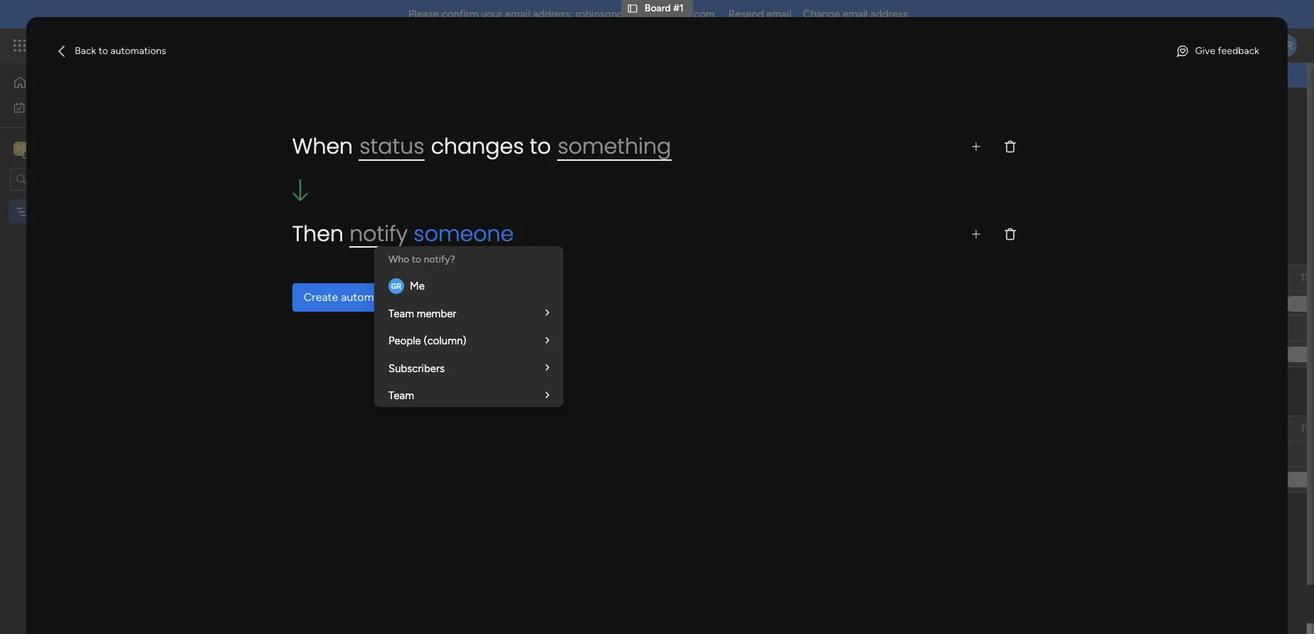 Task type: describe. For each thing, give the bounding box(es) containing it.
back
[[75, 45, 96, 57]]

changes
[[431, 131, 524, 162]]

my work
[[31, 101, 69, 113]]

then notify
[[292, 219, 408, 249]]

something
[[558, 131, 671, 162]]

automation
[[341, 291, 400, 304]]

monday
[[63, 37, 112, 53]]

to for notify?
[[412, 253, 421, 265]]

manage
[[218, 132, 253, 144]]

#1 inside board #1 list box
[[62, 205, 72, 217]]

greg robinson image
[[1275, 34, 1297, 57]]

resend email
[[729, 8, 792, 21]]

any
[[256, 132, 271, 144]]

track
[[517, 132, 539, 144]]

project
[[606, 132, 638, 144]]

keep
[[493, 132, 514, 144]]

people
[[389, 334, 421, 347]]

team for team member
[[389, 307, 414, 320]]

1 vertical spatial to
[[530, 131, 551, 162]]

me
[[410, 280, 425, 293]]

list arrow image for subscribers
[[546, 363, 549, 374]]

create
[[304, 291, 338, 304]]

home button
[[9, 71, 153, 94]]

back to automations
[[75, 45, 166, 57]]

workspace
[[60, 141, 117, 155]]

member
[[417, 307, 457, 320]]

status
[[360, 131, 425, 162]]

1 email from the left
[[505, 8, 530, 21]]

give feedback link
[[1170, 40, 1265, 63]]

when
[[292, 131, 353, 162]]

email for resend email
[[767, 8, 792, 21]]

change email address link
[[803, 8, 908, 21]]

resend email link
[[729, 8, 792, 21]]

robinsongreg175@gmail.com
[[576, 8, 715, 21]]

1 vertical spatial your
[[583, 132, 603, 144]]

workspace selection element
[[14, 140, 119, 158]]

confirm
[[442, 8, 479, 21]]

please
[[408, 8, 439, 21]]

to for automations
[[99, 45, 108, 57]]

calendar button
[[340, 153, 402, 176]]

management
[[144, 37, 221, 53]]

manage any type of project. assign owners, set timelines and keep track of where your project stands.
[[218, 132, 672, 144]]

change email address
[[803, 8, 908, 21]]

work for monday
[[115, 37, 141, 53]]

board #1 list box
[[0, 196, 181, 416]]

see
[[649, 132, 666, 144]]

(column)
[[424, 334, 467, 347]]

my work button
[[9, 96, 153, 118]]

change
[[803, 8, 840, 21]]

assign
[[345, 132, 375, 144]]

feedback
[[1218, 45, 1260, 57]]

my
[[31, 101, 45, 113]]

board inside list box
[[33, 205, 60, 217]]

give feedback
[[1195, 45, 1260, 57]]

email for change email address
[[843, 8, 868, 21]]

m
[[16, 142, 25, 154]]

subscribers
[[389, 362, 445, 375]]

someone
[[414, 219, 514, 249]]

1 horizontal spatial board
[[645, 2, 671, 14]]

search everything image
[[1194, 38, 1208, 53]]

monday work management
[[63, 37, 221, 53]]

owners,
[[378, 132, 412, 144]]

timelines
[[431, 132, 471, 144]]

create automation
[[304, 291, 400, 304]]

list arrow image for team member
[[546, 308, 549, 319]]



Task type: vqa. For each thing, say whether or not it's contained in the screenshot.
confirm
yes



Task type: locate. For each thing, give the bounding box(es) containing it.
address:
[[533, 8, 573, 21]]

resend
[[729, 8, 764, 21]]

2 horizontal spatial to
[[530, 131, 551, 162]]

board #1
[[645, 2, 684, 14], [33, 205, 72, 217]]

0 vertical spatial work
[[115, 37, 141, 53]]

work
[[115, 37, 141, 53], [47, 101, 69, 113]]

0 vertical spatial board #1
[[645, 2, 684, 14]]

board #1 inside list box
[[33, 205, 72, 217]]

who
[[389, 253, 409, 265]]

main
[[33, 141, 58, 155]]

see more link
[[648, 131, 693, 145]]

list arrow image
[[546, 336, 549, 346]]

2 vertical spatial list arrow image
[[546, 391, 549, 401]]

1 horizontal spatial of
[[542, 132, 551, 144]]

list arrow image
[[546, 308, 549, 319], [546, 363, 549, 374], [546, 391, 549, 401]]

select product image
[[13, 38, 27, 53]]

your
[[481, 8, 503, 21], [583, 132, 603, 144]]

your right where
[[583, 132, 603, 144]]

1 horizontal spatial #1
[[673, 2, 684, 14]]

0 horizontal spatial of
[[297, 132, 306, 144]]

email
[[505, 8, 530, 21], [767, 8, 792, 21], [843, 8, 868, 21]]

1 horizontal spatial your
[[583, 132, 603, 144]]

help image
[[1225, 38, 1239, 53]]

0 vertical spatial your
[[481, 8, 503, 21]]

add view image
[[410, 159, 416, 170]]

2 vertical spatial to
[[412, 253, 421, 265]]

3
[[304, 297, 309, 310]]

1 vertical spatial project
[[269, 297, 301, 310]]

notify?
[[424, 253, 455, 265]]

2 list arrow image from the top
[[546, 363, 549, 374]]

who to notify?
[[389, 253, 455, 265]]

please confirm your email address: robinsongreg175@gmail.com
[[408, 8, 715, 21]]

#1 down search in workspace field
[[62, 205, 72, 217]]

see more
[[649, 132, 692, 144]]

team
[[389, 307, 414, 320], [389, 389, 414, 402]]

1 horizontal spatial board #1
[[645, 2, 684, 14]]

1 horizontal spatial project
[[355, 271, 387, 283]]

1 horizontal spatial work
[[115, 37, 141, 53]]

to something
[[530, 131, 671, 162]]

calendar
[[351, 158, 391, 170]]

back to automations button
[[49, 40, 172, 63]]

to right back
[[99, 45, 108, 57]]

project 3
[[269, 297, 309, 310]]

email right "resend"
[[767, 8, 792, 21]]

0 vertical spatial board
[[645, 2, 671, 14]]

team for team
[[389, 389, 414, 402]]

1 horizontal spatial email
[[767, 8, 792, 21]]

0 horizontal spatial email
[[505, 8, 530, 21]]

list arrow image for team
[[546, 391, 549, 401]]

2 of from the left
[[542, 132, 551, 144]]

0 horizontal spatial board #1
[[33, 205, 72, 217]]

of right type
[[297, 132, 306, 144]]

work inside button
[[47, 101, 69, 113]]

work right my on the left top of the page
[[47, 101, 69, 113]]

project left 3 at top
[[269, 297, 301, 310]]

1 horizontal spatial to
[[412, 253, 421, 265]]

0 horizontal spatial your
[[481, 8, 503, 21]]

2 horizontal spatial email
[[843, 8, 868, 21]]

0 horizontal spatial project
[[269, 297, 301, 310]]

set
[[415, 132, 429, 144]]

1 vertical spatial work
[[47, 101, 69, 113]]

where
[[553, 132, 581, 144]]

1 vertical spatial team
[[389, 389, 414, 402]]

workspace image
[[14, 141, 28, 156]]

main workspace
[[33, 141, 117, 155]]

of
[[297, 132, 306, 144], [542, 132, 551, 144]]

when status changes
[[292, 131, 524, 162]]

Search in workspace field
[[30, 171, 119, 187]]

automations
[[110, 45, 166, 57]]

project for project 3
[[269, 297, 301, 310]]

type
[[274, 132, 294, 144]]

option
[[0, 199, 181, 201]]

give
[[1195, 45, 1216, 57]]

0 vertical spatial list arrow image
[[546, 308, 549, 319]]

0 horizontal spatial work
[[47, 101, 69, 113]]

2 team from the top
[[389, 389, 414, 402]]

#1
[[673, 2, 684, 14], [62, 205, 72, 217]]

None field
[[1297, 270, 1315, 286], [1297, 421, 1315, 437], [1297, 270, 1315, 286], [1297, 421, 1315, 437]]

0 vertical spatial to
[[99, 45, 108, 57]]

1 of from the left
[[297, 132, 306, 144]]

then
[[292, 219, 344, 249]]

email right change
[[843, 8, 868, 21]]

3 email from the left
[[843, 8, 868, 21]]

team member
[[389, 307, 457, 320]]

to right 'who'
[[412, 253, 421, 265]]

home
[[33, 76, 60, 88]]

2 email from the left
[[767, 8, 792, 21]]

0 vertical spatial #1
[[673, 2, 684, 14]]

email left address:
[[505, 8, 530, 21]]

team up people
[[389, 307, 414, 320]]

1 vertical spatial list arrow image
[[546, 363, 549, 374]]

work right the monday
[[115, 37, 141, 53]]

0 vertical spatial team
[[389, 307, 414, 320]]

more
[[669, 132, 692, 144]]

team down subscribers
[[389, 389, 414, 402]]

project.
[[309, 132, 343, 144]]

to left where
[[530, 131, 551, 162]]

1 vertical spatial board
[[33, 205, 60, 217]]

address
[[871, 8, 908, 21]]

give feedback button
[[1170, 40, 1265, 63]]

stands.
[[641, 132, 672, 144]]

project up automation
[[355, 271, 387, 283]]

notify
[[350, 219, 408, 249]]

work for my
[[47, 101, 69, 113]]

1 vertical spatial board #1
[[33, 205, 72, 217]]

#1 left "resend"
[[673, 2, 684, 14]]

create automation button
[[292, 283, 411, 312]]

project
[[355, 271, 387, 283], [269, 297, 301, 310]]

your right 'confirm'
[[481, 8, 503, 21]]

3 list arrow image from the top
[[546, 391, 549, 401]]

angle down image
[[289, 197, 296, 207]]

0 horizontal spatial #1
[[62, 205, 72, 217]]

to
[[99, 45, 108, 57], [530, 131, 551, 162], [412, 253, 421, 265]]

0 vertical spatial project
[[355, 271, 387, 283]]

board
[[645, 2, 671, 14], [33, 205, 60, 217]]

1 team from the top
[[389, 307, 414, 320]]

project for project
[[355, 271, 387, 283]]

and
[[474, 132, 490, 144]]

0 horizontal spatial board
[[33, 205, 60, 217]]

people (column)
[[389, 334, 467, 347]]

of right track
[[542, 132, 551, 144]]

1 list arrow image from the top
[[546, 308, 549, 319]]

1 vertical spatial #1
[[62, 205, 72, 217]]

0 horizontal spatial to
[[99, 45, 108, 57]]

to inside button
[[99, 45, 108, 57]]



